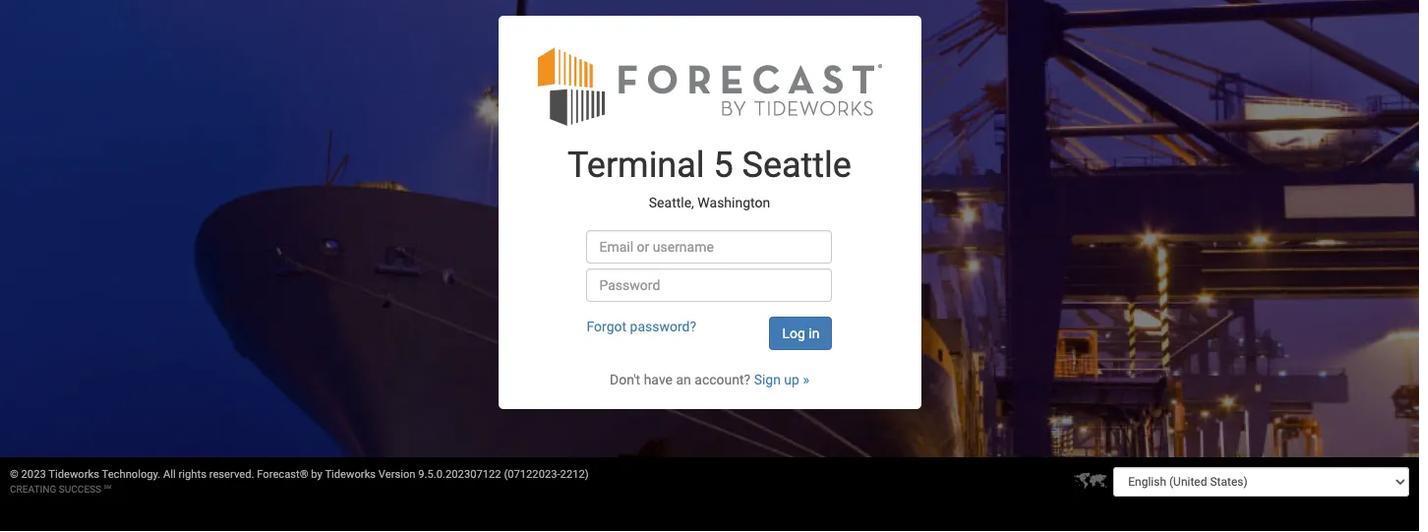 Task type: locate. For each thing, give the bounding box(es) containing it.
version
[[379, 468, 416, 481]]

tideworks
[[48, 468, 99, 481], [325, 468, 376, 481]]

seattle,
[[649, 194, 694, 210]]

technology.
[[102, 468, 161, 481]]

© 2023 tideworks technology. all rights reserved. forecast® by tideworks version 9.5.0.202307122 (07122023-2212) creating success ℠
[[10, 468, 589, 495]]

0 horizontal spatial tideworks
[[48, 468, 99, 481]]

creating
[[10, 484, 56, 495]]

1 horizontal spatial tideworks
[[325, 468, 376, 481]]

seattle
[[742, 145, 852, 186]]

forgot password? log in
[[587, 319, 820, 341]]

Password password field
[[587, 269, 833, 302]]

rights
[[179, 468, 207, 481]]

terminal 5 seattle seattle, washington
[[568, 145, 852, 210]]

forecast® by tideworks image
[[538, 45, 882, 127]]

success
[[59, 484, 101, 495]]

in
[[809, 326, 820, 341]]

up
[[784, 372, 800, 388]]

tideworks right by
[[325, 468, 376, 481]]

2 tideworks from the left
[[325, 468, 376, 481]]

account?
[[695, 372, 751, 388]]

©
[[10, 468, 19, 481]]

»
[[803, 372, 810, 388]]

all
[[163, 468, 176, 481]]

don't have an account? sign up »
[[610, 372, 810, 388]]

sign up » link
[[754, 372, 810, 388]]

tideworks up success
[[48, 468, 99, 481]]



Task type: describe. For each thing, give the bounding box(es) containing it.
forgot password? link
[[587, 319, 697, 334]]

washington
[[698, 194, 770, 210]]

log
[[783, 326, 806, 341]]

password?
[[630, 319, 697, 334]]

2212)
[[560, 468, 589, 481]]

have
[[644, 372, 673, 388]]

forgot
[[587, 319, 627, 334]]

an
[[676, 372, 691, 388]]

don't
[[610, 372, 641, 388]]

log in button
[[770, 317, 833, 350]]

forecast®
[[257, 468, 308, 481]]

Email or username text field
[[587, 230, 833, 264]]

(07122023-
[[504, 468, 560, 481]]

reserved.
[[209, 468, 254, 481]]

5
[[714, 145, 734, 186]]

℠
[[104, 484, 111, 495]]

1 tideworks from the left
[[48, 468, 99, 481]]

9.5.0.202307122
[[418, 468, 501, 481]]

terminal
[[568, 145, 705, 186]]

2023
[[21, 468, 46, 481]]

by
[[311, 468, 323, 481]]

sign
[[754, 372, 781, 388]]



